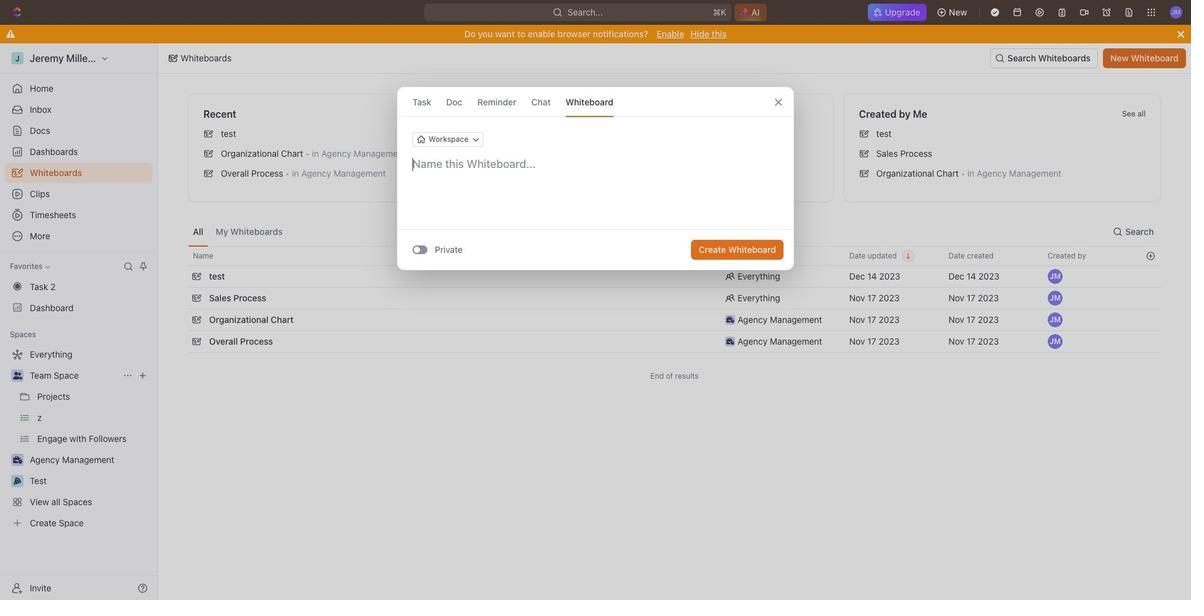 Task type: locate. For each thing, give the bounding box(es) containing it.
2 vertical spatial cell
[[1140, 310, 1162, 331]]

dialog
[[397, 87, 794, 271]]

row
[[188, 246, 1162, 266], [188, 264, 1162, 289], [188, 286, 1162, 311], [188, 308, 1162, 333], [188, 330, 1162, 354]]

1 cell from the top
[[1140, 266, 1162, 287]]

tab list
[[188, 217, 288, 246]]

1 row from the top
[[188, 246, 1162, 266]]

0 vertical spatial cell
[[1140, 266, 1162, 287]]

1 vertical spatial cell
[[1140, 288, 1162, 309]]

3 cell from the top
[[1140, 310, 1162, 331]]

jeremy miller, , element
[[1048, 269, 1063, 284], [1048, 291, 1063, 306], [1048, 313, 1063, 328], [1048, 335, 1063, 349]]

cell
[[1140, 266, 1162, 287], [1140, 288, 1162, 309], [1140, 310, 1162, 331]]

table
[[188, 246, 1162, 354]]

3 jeremy miller, , element from the top
[[1048, 313, 1063, 328]]

business time image
[[727, 317, 734, 323]]

3 row from the top
[[188, 286, 1162, 311]]

1 jeremy miller, , element from the top
[[1048, 269, 1063, 284]]

2 jeremy miller, , element from the top
[[1048, 291, 1063, 306]]



Task type: describe. For each thing, give the bounding box(es) containing it.
jeremy miller, , element for first cell
[[1048, 269, 1063, 284]]

business time image
[[727, 339, 734, 345]]

Name this Whiteboard... field
[[398, 157, 794, 172]]

2 cell from the top
[[1140, 288, 1162, 309]]

4 jeremy miller, , element from the top
[[1048, 335, 1063, 349]]

2 row from the top
[[188, 264, 1162, 289]]

5 row from the top
[[188, 330, 1162, 354]]

jeremy miller, , element for 2nd cell from the bottom of the page
[[1048, 291, 1063, 306]]

jeremy miller, , element for 1st cell from the bottom
[[1048, 313, 1063, 328]]

4 row from the top
[[188, 308, 1162, 333]]

sidebar navigation
[[0, 43, 158, 601]]

user group image
[[13, 372, 22, 380]]



Task type: vqa. For each thing, say whether or not it's contained in the screenshot.
laptop code image
no



